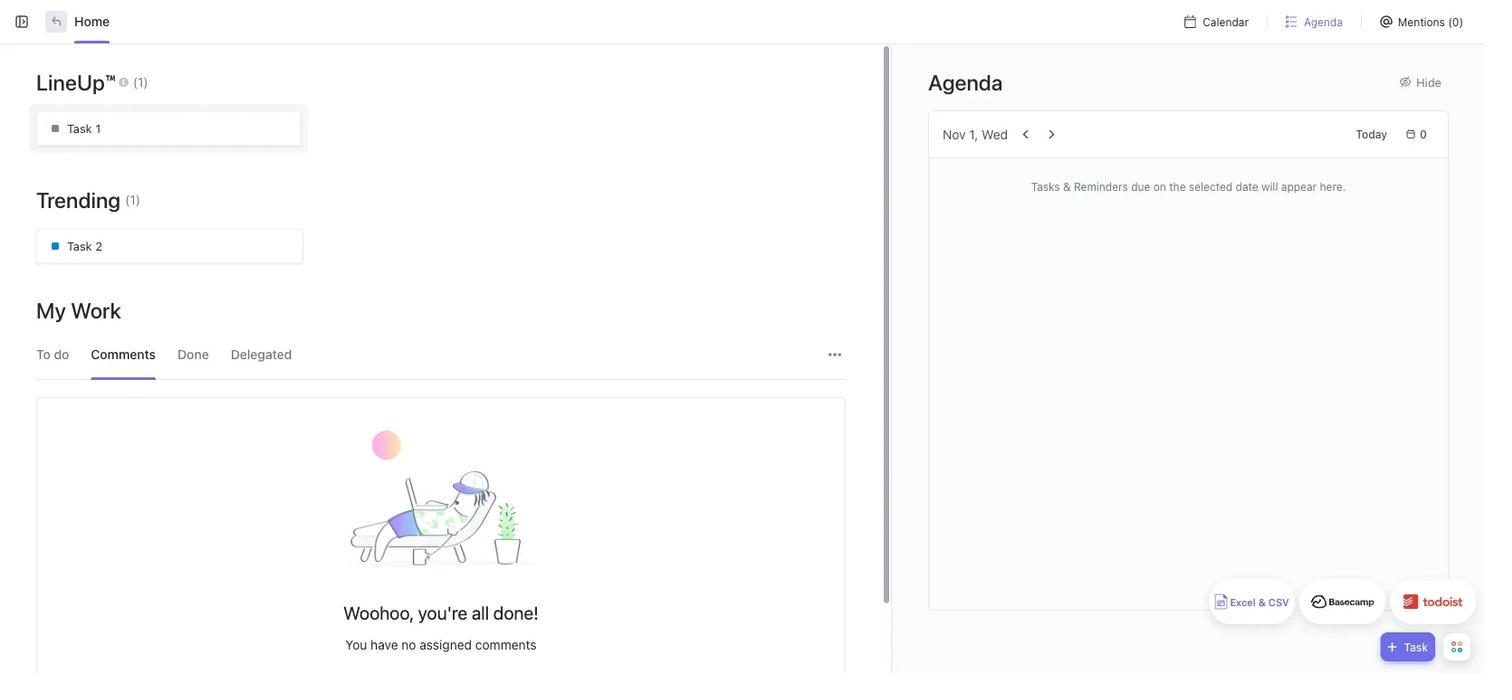 Task type: describe. For each thing, give the bounding box(es) containing it.
excel & csv
[[1230, 597, 1289, 609]]

on
[[1153, 180, 1166, 193]]

home
[[74, 14, 110, 29]]

calendar
[[1203, 15, 1249, 28]]

have
[[371, 638, 398, 653]]

will
[[1261, 180, 1278, 193]]

0
[[1420, 128, 1427, 141]]

hide
[[1416, 75, 1442, 89]]

(0)
[[1448, 15, 1463, 28]]

task 2
[[67, 240, 102, 253]]

1 horizontal spatial agenda
[[1304, 15, 1343, 28]]

delegated
[[231, 347, 292, 362]]

comments button
[[91, 331, 156, 379]]

done button
[[178, 331, 209, 379]]

trending
[[36, 187, 121, 213]]

all
[[472, 603, 489, 624]]

‎task 1
[[67, 122, 101, 135]]

today
[[1356, 128, 1387, 141]]

you're
[[418, 603, 467, 624]]

comments
[[91, 347, 156, 362]]

excel & csv link
[[1209, 580, 1295, 625]]

‎task 1 link
[[36, 111, 301, 146]]

no
[[401, 638, 416, 653]]

done
[[178, 347, 209, 362]]

1 vertical spatial agenda
[[928, 69, 1003, 95]]

task 2 link
[[36, 229, 303, 264]]

done!
[[493, 603, 538, 624]]

csv
[[1268, 597, 1289, 609]]

nov
[[943, 127, 966, 142]]

to
[[36, 347, 51, 362]]

here.
[[1320, 180, 1346, 193]]

nov 1, wed button
[[943, 127, 1008, 142]]

appear
[[1281, 180, 1317, 193]]

work
[[71, 298, 121, 323]]

assigned
[[420, 638, 472, 653]]

today button
[[1349, 124, 1395, 145]]

nov 1, wed
[[943, 127, 1008, 142]]

2
[[95, 240, 102, 253]]

lineup
[[36, 70, 105, 95]]



Task type: vqa. For each thing, say whether or not it's contained in the screenshot.
0
yes



Task type: locate. For each thing, give the bounding box(es) containing it.
the
[[1169, 180, 1186, 193]]

(1) up ‎task 1 link
[[133, 74, 148, 89]]

&
[[1063, 180, 1071, 193], [1258, 597, 1266, 609]]

woohoo, you're all done!
[[343, 603, 538, 624]]

comments
[[475, 638, 537, 653]]

do
[[54, 347, 69, 362]]

woohoo,
[[343, 603, 414, 624]]

0 horizontal spatial task
[[67, 240, 92, 253]]

& for excel
[[1258, 597, 1266, 609]]

mentions
[[1398, 15, 1445, 28]]

agenda
[[1304, 15, 1343, 28], [928, 69, 1003, 95]]

1 vertical spatial &
[[1258, 597, 1266, 609]]

you have no assigned comments
[[345, 638, 537, 653]]

my work
[[36, 298, 121, 323]]

to do
[[36, 347, 69, 362]]

due
[[1131, 180, 1150, 193]]

my work tab list
[[27, 331, 855, 379]]

to do button
[[36, 331, 69, 379]]

delegated button
[[231, 331, 292, 379]]

reminders
[[1074, 180, 1128, 193]]

task for task 2
[[67, 240, 92, 253]]

task
[[67, 240, 92, 253], [1404, 641, 1428, 654]]

1 horizontal spatial task
[[1404, 641, 1428, 654]]

0 horizontal spatial agenda
[[928, 69, 1003, 95]]

mentions (0)
[[1398, 15, 1463, 28]]

0 vertical spatial &
[[1063, 180, 1071, 193]]

wed
[[982, 127, 1008, 142]]

task for task
[[1404, 641, 1428, 654]]

tasks & reminders due on the selected date will appear here.
[[1031, 180, 1346, 193]]

(1)
[[133, 74, 148, 89], [125, 192, 140, 207]]

0 vertical spatial (1)
[[133, 74, 148, 89]]

‎task
[[67, 122, 92, 135]]

date
[[1236, 180, 1258, 193]]

1 vertical spatial (1)
[[125, 192, 140, 207]]

1 horizontal spatial &
[[1258, 597, 1266, 609]]

0 vertical spatial task
[[67, 240, 92, 253]]

& for tasks
[[1063, 180, 1071, 193]]

1,
[[969, 127, 978, 142]]

excel
[[1230, 597, 1256, 609]]

0 button
[[1398, 124, 1434, 145]]

tasks
[[1031, 180, 1060, 193]]

0 horizontal spatial &
[[1063, 180, 1071, 193]]

& left csv
[[1258, 597, 1266, 609]]

trending (1)
[[36, 187, 140, 213]]

1 vertical spatial task
[[1404, 641, 1428, 654]]

(1) inside trending (1)
[[125, 192, 140, 207]]

1
[[95, 122, 101, 135]]

(1) right trending
[[125, 192, 140, 207]]

my
[[36, 298, 66, 323]]

& right 'tasks'
[[1063, 180, 1071, 193]]

selected
[[1189, 180, 1233, 193]]

you
[[345, 638, 367, 653]]

0 vertical spatial agenda
[[1304, 15, 1343, 28]]



